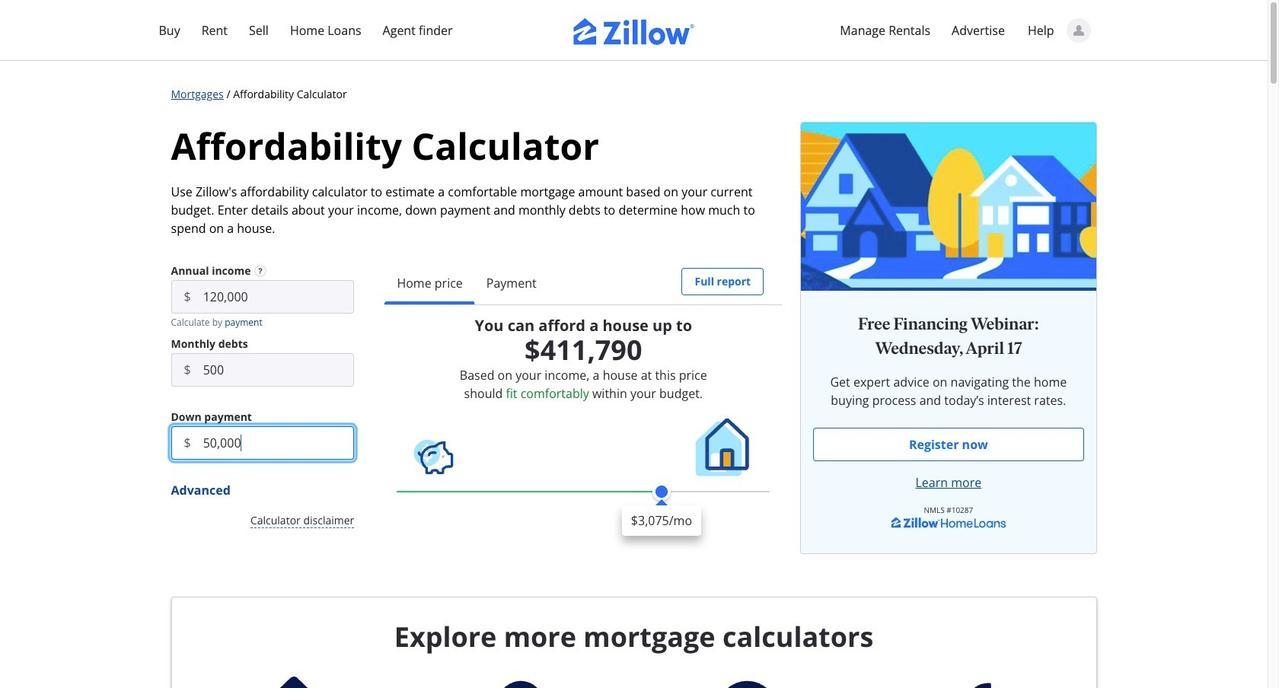 Task type: describe. For each thing, give the bounding box(es) containing it.
zillow logo image
[[573, 18, 695, 45]]

1   text field from the top
[[203, 280, 354, 314]]

monthly payment slider
[[622, 483, 701, 536]]

default tabs example tab list
[[385, 262, 782, 305]]

main navigation
[[0, 0, 1268, 61]]

  text field
[[203, 426, 354, 460]]



Task type: vqa. For each thing, say whether or not it's contained in the screenshot.
1st   text box from the bottom
yes



Task type: locate. For each thing, give the bounding box(es) containing it.
tab panel
[[385, 305, 782, 536]]

2   text field from the top
[[203, 353, 354, 387]]

piggy bank image
[[412, 436, 456, 479], [414, 440, 454, 475]]

zillow home loans image
[[892, 517, 1006, 529]]

group
[[813, 428, 1084, 462]]

  text field
[[203, 280, 354, 314], [203, 353, 354, 387]]

house image
[[691, 416, 755, 479], [696, 418, 749, 476]]

1 vertical spatial   text field
[[203, 353, 354, 387]]

0 vertical spatial   text field
[[203, 280, 354, 314]]



